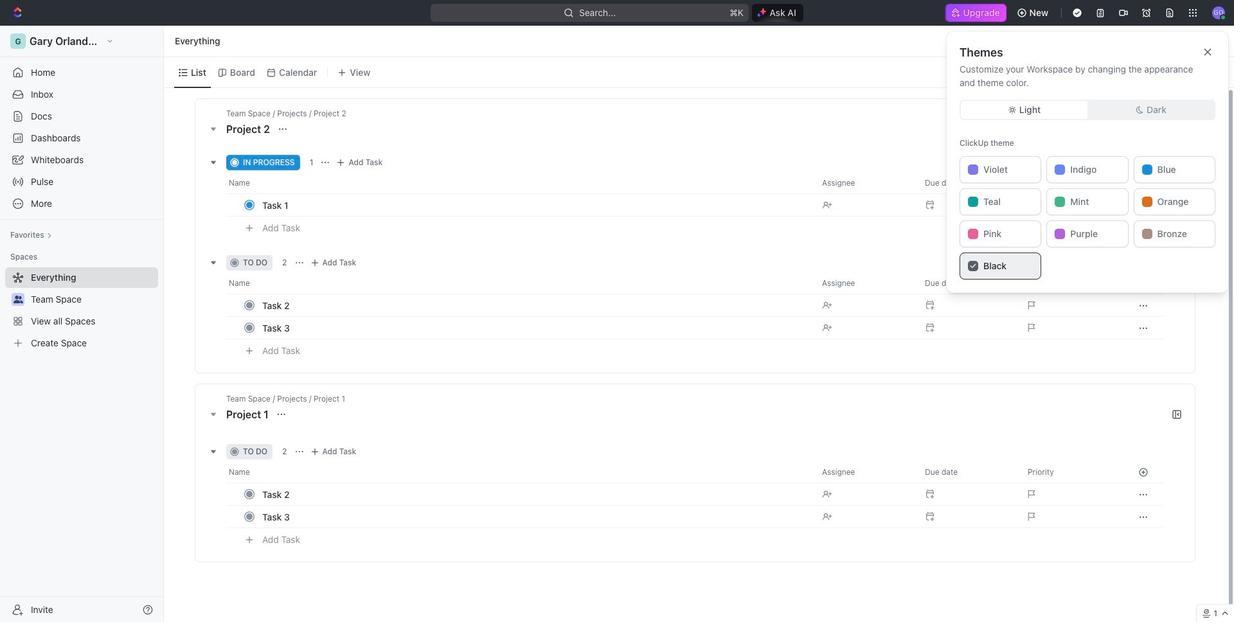 Task type: locate. For each thing, give the bounding box(es) containing it.
tree
[[5, 267, 158, 354]]

tree inside 'sidebar' navigation
[[5, 267, 158, 354]]

sidebar navigation
[[0, 26, 164, 622]]

color mode group
[[960, 100, 1215, 120]]



Task type: vqa. For each thing, say whether or not it's contained in the screenshot.
Status
no



